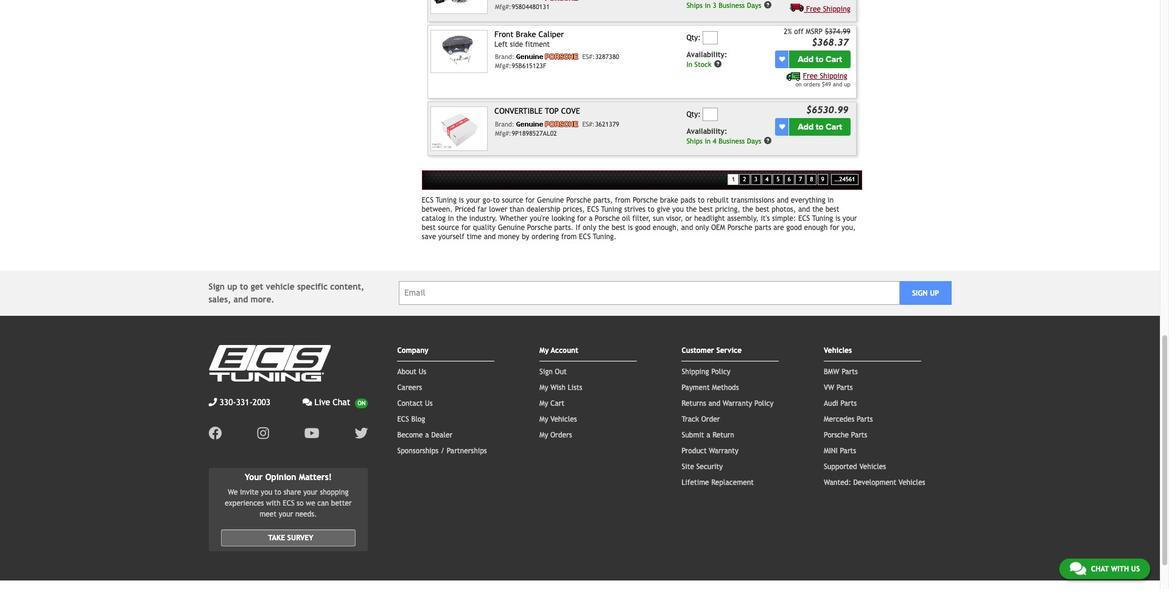 Task type: vqa. For each thing, say whether or not it's contained in the screenshot.
Project corresponding to ECS PROJECT B8 A4
no



Task type: describe. For each thing, give the bounding box(es) containing it.
vw parts
[[824, 383, 853, 392]]

we
[[306, 500, 315, 508]]

to down $368.37
[[816, 54, 824, 65]]

the up or
[[686, 205, 697, 214]]

track order link
[[682, 415, 720, 424]]

front
[[495, 30, 514, 39]]

take survey link
[[221, 530, 356, 547]]

1 vertical spatial 4
[[766, 176, 769, 183]]

mini
[[824, 447, 838, 455]]

my cart link
[[540, 399, 565, 408]]

convertible
[[495, 107, 543, 116]]

es#2218134 - 95804480131 - trailer hitch towing kit - complete conversion kit with detachable ball - genuine porsche - porsche image
[[431, 0, 488, 14]]

to down $6530.99
[[816, 122, 824, 132]]

ecs tuning is your go-to source for genuine porsche parts, from porsche brake pads to rebuilt transmissions and everything in between. priced far lower than dealership prices, ecs tuning strives to give you the best pricing, the best photos, and the best catalog in the industry. whether you're looking for a porsche oil filter, sun visor, or headlight assembly, it's simple: ecs tuning is your best source for quality genuine porsche parts. if only the best is good enough, and only oem porsche parts are good enough for you, save yourself time and money by ordering from ecs tuning.
[[422, 196, 857, 241]]

porsche parts
[[824, 431, 868, 439]]

0 vertical spatial genuine
[[537, 196, 564, 204]]

with inside we invite you to share your shopping experiences with ecs so we can better meet your needs.
[[266, 500, 281, 508]]

become a dealer
[[397, 431, 453, 439]]

6 link
[[784, 174, 795, 185]]

the down priced
[[456, 214, 467, 223]]

1 vertical spatial warranty
[[709, 447, 739, 455]]

qty: for 2% off msrp
[[687, 33, 701, 42]]

between.
[[422, 205, 453, 214]]

1 business from the top
[[719, 1, 745, 9]]

2 vertical spatial shipping
[[682, 368, 709, 376]]

and inside "free shipping on orders $49 and up"
[[833, 81, 843, 88]]

tuning.
[[593, 232, 617, 241]]

porsche down you're
[[527, 223, 552, 232]]

95b615123f
[[512, 62, 547, 69]]

parts for vw parts
[[837, 383, 853, 392]]

2 horizontal spatial tuning
[[812, 214, 833, 223]]

front brake caliper link
[[495, 30, 564, 39]]

everything
[[791, 196, 826, 204]]

filter,
[[633, 214, 651, 223]]

0 vertical spatial is
[[459, 196, 464, 204]]

porsche parts link
[[824, 431, 868, 439]]

for up dealership
[[526, 196, 535, 204]]

add to cart for 2nd add to wish list image from the top
[[798, 122, 842, 132]]

for up if on the top of the page
[[577, 214, 587, 223]]

meet
[[260, 511, 277, 519]]

parts.
[[554, 223, 574, 232]]

sun
[[653, 214, 664, 223]]

transmissions
[[731, 196, 775, 204]]

returns
[[682, 399, 707, 408]]

chat inside 'link'
[[333, 397, 350, 407]]

2 link
[[740, 174, 750, 185]]

to inside we invite you to share your shopping experiences with ecs so we can better meet your needs.
[[275, 489, 281, 497]]

1 mfg#: from the top
[[495, 3, 511, 10]]

are
[[774, 223, 784, 232]]

us inside "link"
[[1132, 565, 1140, 574]]

2 add from the top
[[798, 122, 814, 132]]

sign for sign up to get vehicle specific content, sales, and more.
[[209, 282, 225, 291]]

1 good from the left
[[635, 223, 651, 232]]

instagram logo image
[[257, 427, 269, 440]]

0 horizontal spatial genuine
[[498, 223, 525, 232]]

and up photos,
[[777, 196, 789, 204]]

brake
[[660, 196, 679, 204]]

and down quality at left
[[484, 232, 496, 241]]

youtube logo image
[[304, 427, 319, 440]]

shopping
[[320, 489, 349, 497]]

whether
[[500, 214, 528, 223]]

front brake caliper left side fitment
[[495, 30, 564, 49]]

shipping policy
[[682, 368, 731, 376]]

oem
[[711, 223, 725, 232]]

to up lower
[[493, 196, 500, 204]]

opinion
[[265, 472, 296, 482]]

contact us link
[[397, 399, 433, 408]]

free shipping
[[806, 5, 851, 13]]

on
[[796, 81, 802, 88]]

about us
[[397, 368, 426, 376]]

left
[[495, 40, 508, 49]]

porsche down assembly,
[[728, 223, 753, 232]]

matters!
[[299, 472, 332, 482]]

lifetime
[[682, 478, 709, 487]]

es#: 3287380 mfg#: 95b615123f
[[495, 53, 619, 69]]

chat with us
[[1091, 565, 1140, 574]]

to up "sun"
[[648, 205, 655, 214]]

330-
[[220, 397, 236, 407]]

330-331-2003
[[220, 397, 271, 407]]

free for free shipping
[[806, 5, 821, 13]]

can
[[318, 500, 329, 508]]

days inside availability: ships in 4 business days
[[747, 137, 762, 145]]

lifetime replacement
[[682, 478, 754, 487]]

up for sign up to get vehicle specific content, sales, and more.
[[227, 282, 237, 291]]

$6530.99
[[806, 104, 849, 115]]

fitment
[[525, 40, 550, 49]]

0 vertical spatial free shipping image
[[790, 3, 804, 12]]

it's
[[761, 214, 770, 223]]

1 vertical spatial policy
[[755, 399, 774, 408]]

es#: for 3287380
[[582, 53, 595, 60]]

up for sign up
[[930, 289, 939, 298]]

my cart
[[540, 399, 565, 408]]

company
[[397, 346, 429, 355]]

my for my account
[[540, 346, 549, 355]]

ecs down the parts,
[[587, 205, 599, 214]]

2 only from the left
[[696, 223, 709, 232]]

submit a return
[[682, 431, 734, 439]]

time
[[467, 232, 482, 241]]

audi parts link
[[824, 399, 857, 408]]

convertible top cove link
[[495, 107, 580, 116]]

ecs tuning image
[[209, 345, 330, 382]]

parts for mercedes parts
[[857, 415, 873, 424]]

site
[[682, 463, 694, 471]]

my orders
[[540, 431, 572, 439]]

vehicles up bmw parts in the bottom of the page
[[824, 346, 852, 355]]

sign for sign out
[[540, 368, 553, 376]]

$374.99
[[825, 28, 851, 36]]

porsche down the mercedes at the right bottom of page
[[824, 431, 849, 439]]

invite
[[240, 489, 259, 497]]

supported
[[824, 463, 858, 471]]

sponsorships / partnerships
[[397, 447, 487, 455]]

2
[[743, 176, 747, 183]]

audi
[[824, 399, 839, 408]]

1 horizontal spatial source
[[502, 196, 523, 204]]

porsche up strives
[[633, 196, 658, 204]]

parts for porsche parts
[[851, 431, 868, 439]]

money
[[498, 232, 520, 241]]

your up priced
[[466, 196, 481, 204]]

site security
[[682, 463, 723, 471]]

mercedes
[[824, 415, 855, 424]]

rebuilt
[[707, 196, 729, 204]]

ecs up 'between.'
[[422, 196, 434, 204]]

twitter logo image
[[355, 427, 368, 440]]

with inside "link"
[[1111, 565, 1129, 574]]

and down "everything"
[[799, 205, 810, 214]]

0 vertical spatial tuning
[[436, 196, 457, 204]]

best up the headlight
[[699, 205, 713, 214]]

my for my cart
[[540, 399, 548, 408]]

0 vertical spatial warranty
[[723, 399, 753, 408]]

4 inside availability: ships in 4 business days
[[713, 137, 717, 145]]

best up enough
[[826, 205, 840, 214]]

wanted: development vehicles link
[[824, 478, 926, 487]]

best down oil on the right of page
[[612, 223, 626, 232]]

my account
[[540, 346, 579, 355]]

qty: for $6530.99
[[687, 110, 701, 119]]

the down "everything"
[[813, 205, 824, 214]]

mini parts
[[824, 447, 857, 455]]

in
[[687, 60, 693, 69]]

1 days from the top
[[747, 1, 762, 9]]

shipping for free shipping on orders $49 and up
[[820, 72, 848, 80]]

brake
[[516, 30, 536, 39]]

your right meet
[[279, 511, 293, 519]]

off
[[794, 28, 804, 36]]

1 add from the top
[[798, 54, 814, 65]]

so
[[297, 500, 304, 508]]

ecs up enough
[[799, 214, 810, 223]]

my orders link
[[540, 431, 572, 439]]

convertible top cove
[[495, 107, 580, 116]]

ecs left blog
[[397, 415, 409, 424]]

far
[[478, 205, 487, 214]]

dealer
[[431, 431, 453, 439]]

331-
[[236, 397, 253, 407]]

top
[[545, 107, 559, 116]]

the down transmissions
[[743, 205, 754, 214]]

$368.37
[[812, 37, 849, 48]]

parts for mini parts
[[840, 447, 857, 455]]

2 vertical spatial cart
[[551, 399, 565, 408]]

1 vertical spatial cart
[[826, 122, 842, 132]]

out
[[555, 368, 567, 376]]



Task type: locate. For each thing, give the bounding box(es) containing it.
1 vertical spatial business
[[719, 137, 745, 145]]

returns and warranty policy link
[[682, 399, 774, 408]]

shipping policy link
[[682, 368, 731, 376]]

with right comments icon
[[1111, 565, 1129, 574]]

0 horizontal spatial from
[[561, 232, 577, 241]]

sign inside sign up to get vehicle specific content, sales, and more.
[[209, 282, 225, 291]]

es#: inside es#: 3287380 mfg#: 95b615123f
[[582, 53, 595, 60]]

1 horizontal spatial with
[[1111, 565, 1129, 574]]

orders
[[804, 81, 820, 88]]

oil
[[622, 214, 630, 223]]

2 add to cart button from the top
[[790, 118, 851, 136]]

us for about us
[[419, 368, 426, 376]]

1 only from the left
[[583, 223, 597, 232]]

0 vertical spatial shipping
[[823, 5, 851, 13]]

enough
[[804, 223, 828, 232]]

ships inside availability: ships in 4 business days
[[687, 137, 703, 145]]

we invite you to share your shopping experiences with ecs so we can better meet your needs.
[[225, 489, 352, 519]]

1 vertical spatial add to wish list image
[[779, 124, 785, 130]]

1 vertical spatial availability:
[[687, 127, 727, 136]]

1 vertical spatial add to cart button
[[790, 118, 851, 136]]

0 vertical spatial ships
[[687, 1, 703, 9]]

Email email field
[[399, 281, 900, 305]]

ecs blog
[[397, 415, 425, 424]]

1 vertical spatial chat
[[1091, 565, 1109, 574]]

genuine down whether
[[498, 223, 525, 232]]

stock
[[695, 60, 712, 69]]

1 vertical spatial us
[[425, 399, 433, 408]]

free inside "free shipping on orders $49 and up"
[[803, 72, 818, 80]]

1 vertical spatial add to cart
[[798, 122, 842, 132]]

1 horizontal spatial only
[[696, 223, 709, 232]]

1 ships from the top
[[687, 1, 703, 9]]

the up tuning.
[[599, 223, 610, 232]]

only
[[583, 223, 597, 232], [696, 223, 709, 232]]

a for company
[[425, 431, 429, 439]]

330-331-2003 link
[[209, 396, 271, 409]]

submit
[[682, 431, 705, 439]]

1 add to wish list image from the top
[[779, 56, 785, 62]]

shipping for free shipping
[[823, 5, 851, 13]]

comments image
[[303, 398, 312, 407]]

my wish lists link
[[540, 383, 583, 392]]

business left question sign icon
[[719, 1, 745, 9]]

add to cart button down $6530.99
[[790, 118, 851, 136]]

0 horizontal spatial a
[[425, 431, 429, 439]]

us for contact us
[[425, 399, 433, 408]]

2 horizontal spatial is
[[836, 214, 841, 223]]

to left get
[[240, 282, 248, 291]]

0 horizontal spatial tuning
[[436, 196, 457, 204]]

1 vertical spatial days
[[747, 137, 762, 145]]

0 vertical spatial add to cart
[[798, 54, 842, 65]]

mfg#: 95804480131
[[495, 3, 550, 10]]

7 link
[[795, 174, 806, 185]]

genuine
[[537, 196, 564, 204], [498, 223, 525, 232]]

1 vertical spatial free shipping image
[[787, 72, 801, 81]]

ecs inside we invite you to share your shopping experiences with ecs so we can better meet your needs.
[[283, 500, 295, 508]]

mfg#: for es#: 3287380 mfg#: 95b615123f
[[495, 62, 511, 69]]

we
[[228, 489, 238, 497]]

a inside the ecs tuning is your go-to source for genuine porsche parts, from porsche brake pads to rebuilt transmissions and everything in between. priced far lower than dealership prices, ecs tuning strives to give you the best pricing, the best photos, and the best catalog in the industry. whether you're looking for a porsche oil filter, sun visor, or headlight assembly, it's simple: ecs tuning is your best source for quality genuine porsche parts. if only the best is good enough, and only oem porsche parts are good enough for you, save yourself time and money by ordering from ecs tuning.
[[589, 214, 593, 223]]

to left share
[[275, 489, 281, 497]]

5 my from the top
[[540, 431, 548, 439]]

wanted: development vehicles
[[824, 478, 926, 487]]

1 vertical spatial brand:
[[495, 120, 515, 128]]

from up strives
[[615, 196, 631, 204]]

if
[[576, 223, 581, 232]]

vw
[[824, 383, 835, 392]]

2% off msrp $374.99 $368.37
[[784, 28, 851, 48]]

2 vertical spatial us
[[1132, 565, 1140, 574]]

ordering
[[532, 232, 559, 241]]

1 vertical spatial qty:
[[687, 110, 701, 119]]

sponsorships
[[397, 447, 439, 455]]

0 vertical spatial free
[[806, 5, 821, 13]]

free shipping image
[[790, 3, 804, 12], [787, 72, 801, 81]]

qty: up availability: in stock
[[687, 33, 701, 42]]

brand: down convertible
[[495, 120, 515, 128]]

1 vertical spatial shipping
[[820, 72, 848, 80]]

development
[[854, 478, 897, 487]]

cart down $6530.99
[[826, 122, 842, 132]]

9 link
[[818, 174, 828, 185]]

genuine porsche - corporate logo image for 95b615123f
[[517, 53, 580, 60]]

2 mfg#: from the top
[[495, 62, 511, 69]]

up inside "free shipping on orders $49 and up"
[[844, 81, 851, 88]]

1 my from the top
[[540, 346, 549, 355]]

0 vertical spatial chat
[[333, 397, 350, 407]]

1 horizontal spatial tuning
[[601, 205, 622, 214]]

1 vertical spatial 3
[[754, 176, 758, 183]]

lifetime replacement link
[[682, 478, 754, 487]]

and down or
[[681, 223, 693, 232]]

0 vertical spatial es#:
[[582, 53, 595, 60]]

0 vertical spatial question sign image
[[714, 60, 723, 68]]

cart down $368.37
[[826, 54, 842, 65]]

my up my vehicles
[[540, 399, 548, 408]]

0 horizontal spatial with
[[266, 500, 281, 508]]

0 vertical spatial policy
[[712, 368, 731, 376]]

quality
[[473, 223, 496, 232]]

0 horizontal spatial chat
[[333, 397, 350, 407]]

2 vertical spatial tuning
[[812, 214, 833, 223]]

1 horizontal spatial 3
[[754, 176, 758, 183]]

best up save
[[422, 223, 436, 232]]

with up meet
[[266, 500, 281, 508]]

0 vertical spatial brand:
[[495, 53, 515, 60]]

2 genuine porsche - corporate logo image from the top
[[517, 121, 580, 127]]

facebook logo image
[[209, 427, 222, 440]]

genuine porsche - corporate logo image down 'top'
[[517, 121, 580, 127]]

0 vertical spatial cart
[[826, 54, 842, 65]]

my for my vehicles
[[540, 415, 548, 424]]

porsche
[[566, 196, 592, 204], [633, 196, 658, 204], [595, 214, 620, 223], [527, 223, 552, 232], [728, 223, 753, 232], [824, 431, 849, 439]]

free up msrp
[[806, 5, 821, 13]]

2 add to wish list image from the top
[[779, 124, 785, 130]]

warranty down methods
[[723, 399, 753, 408]]

porsche up prices,
[[566, 196, 592, 204]]

supported vehicles link
[[824, 463, 886, 471]]

customer
[[682, 346, 714, 355]]

1 horizontal spatial chat
[[1091, 565, 1109, 574]]

enough,
[[653, 223, 679, 232]]

es#: left 3287380
[[582, 53, 595, 60]]

0 vertical spatial availability:
[[687, 50, 727, 59]]

add to cart for 2nd add to wish list image from the bottom
[[798, 54, 842, 65]]

add to cart button down $368.37
[[790, 51, 851, 68]]

ships up pads at the right
[[687, 137, 703, 145]]

1 horizontal spatial question sign image
[[764, 136, 772, 145]]

0 vertical spatial add to wish list image
[[779, 56, 785, 62]]

msrp
[[806, 28, 823, 36]]

3 mfg#: from the top
[[495, 130, 511, 137]]

your up we
[[303, 489, 318, 497]]

2 brand: from the top
[[495, 120, 515, 128]]

a for customer service
[[707, 431, 711, 439]]

parts right bmw in the bottom right of the page
[[842, 368, 858, 376]]

1 add to cart from the top
[[798, 54, 842, 65]]

only right if on the top of the page
[[583, 223, 597, 232]]

your
[[466, 196, 481, 204], [843, 214, 857, 223], [303, 489, 318, 497], [279, 511, 293, 519]]

get
[[251, 282, 263, 291]]

looking
[[552, 214, 575, 223]]

1 vertical spatial free
[[803, 72, 818, 80]]

visor,
[[666, 214, 683, 223]]

and
[[833, 81, 843, 88], [777, 196, 789, 204], [799, 205, 810, 214], [681, 223, 693, 232], [484, 232, 496, 241], [234, 295, 248, 304], [709, 399, 721, 408]]

1 vertical spatial source
[[438, 223, 459, 232]]

question sign image for $6530.99
[[764, 136, 772, 145]]

1 horizontal spatial policy
[[755, 399, 774, 408]]

availability: ships in 4 business days
[[687, 127, 762, 145]]

question sign image for 2% off msrp
[[714, 60, 723, 68]]

share
[[284, 489, 301, 497]]

1 horizontal spatial a
[[589, 214, 593, 223]]

availability: for $6530.99
[[687, 127, 727, 136]]

good down filter,
[[635, 223, 651, 232]]

add down $6530.99
[[798, 122, 814, 132]]

2 vertical spatial mfg#:
[[495, 130, 511, 137]]

tuning up 'between.'
[[436, 196, 457, 204]]

es#: left 3621379
[[582, 120, 595, 128]]

0 vertical spatial business
[[719, 1, 745, 9]]

3 right 2
[[754, 176, 758, 183]]

my down my cart
[[540, 415, 548, 424]]

sign
[[209, 282, 225, 291], [912, 289, 928, 298], [540, 368, 553, 376]]

than
[[510, 205, 525, 214]]

add to wish list image
[[779, 56, 785, 62], [779, 124, 785, 130]]

parts for audi parts
[[841, 399, 857, 408]]

5
[[777, 176, 780, 183]]

0 horizontal spatial only
[[583, 223, 597, 232]]

2 ships from the top
[[687, 137, 703, 145]]

a left 'return'
[[707, 431, 711, 439]]

1 qty: from the top
[[687, 33, 701, 42]]

us right the about
[[419, 368, 426, 376]]

availability: for 2% off msrp
[[687, 50, 727, 59]]

vehicles right development
[[899, 478, 926, 487]]

1 vertical spatial question sign image
[[764, 136, 772, 145]]

qty: up availability: ships in 4 business days
[[687, 110, 701, 119]]

brand: for 9p1898527al02
[[495, 120, 515, 128]]

in inside availability: ships in 4 business days
[[705, 137, 711, 145]]

about us link
[[397, 368, 426, 376]]

and inside sign up to get vehicle specific content, sales, and more.
[[234, 295, 248, 304]]

4 link
[[762, 174, 772, 185]]

and right sales,
[[234, 295, 248, 304]]

us right comments icon
[[1132, 565, 1140, 574]]

2 horizontal spatial sign
[[912, 289, 928, 298]]

0 vertical spatial qty:
[[687, 33, 701, 42]]

up
[[844, 81, 851, 88], [227, 282, 237, 291], [930, 289, 939, 298]]

1 availability: from the top
[[687, 50, 727, 59]]

es#: for 3621379
[[582, 120, 595, 128]]

1 vertical spatial es#:
[[582, 120, 595, 128]]

you up visor,
[[673, 205, 684, 214]]

genuine porsche - corporate logo image for 9p1898527al02
[[517, 121, 580, 127]]

1 horizontal spatial you
[[673, 205, 684, 214]]

add to cart button for 2nd add to wish list image from the bottom
[[790, 51, 851, 68]]

to right pads at the right
[[698, 196, 705, 204]]

2 availability: from the top
[[687, 127, 727, 136]]

from down "parts."
[[561, 232, 577, 241]]

parts down "mercedes parts" link
[[851, 431, 868, 439]]

content,
[[330, 282, 364, 291]]

your
[[245, 472, 263, 482]]

2 es#: from the top
[[582, 120, 595, 128]]

0 vertical spatial genuine porsche - corporate logo image
[[517, 53, 580, 60]]

1 horizontal spatial genuine
[[537, 196, 564, 204]]

3 my from the top
[[540, 399, 548, 408]]

contact
[[397, 399, 423, 408]]

parts for bmw parts
[[842, 368, 858, 376]]

supported vehicles
[[824, 463, 886, 471]]

1 horizontal spatial sign
[[540, 368, 553, 376]]

0 horizontal spatial source
[[438, 223, 459, 232]]

mfg#: down left
[[495, 62, 511, 69]]

mini parts link
[[824, 447, 857, 455]]

my left the account on the bottom left of the page
[[540, 346, 549, 355]]

your up you,
[[843, 214, 857, 223]]

3 left question sign icon
[[713, 1, 717, 9]]

0 vertical spatial with
[[266, 500, 281, 508]]

parts down the porsche parts link
[[840, 447, 857, 455]]

1 brand: from the top
[[495, 53, 515, 60]]

1 horizontal spatial 4
[[766, 176, 769, 183]]

0 vertical spatial us
[[419, 368, 426, 376]]

us right contact
[[425, 399, 433, 408]]

2 qty: from the top
[[687, 110, 701, 119]]

2 vertical spatial is
[[628, 223, 633, 232]]

yourself
[[438, 232, 465, 241]]

0 horizontal spatial you
[[261, 489, 272, 497]]

1 vertical spatial from
[[561, 232, 577, 241]]

to inside sign up to get vehicle specific content, sales, and more.
[[240, 282, 248, 291]]

vehicles up wanted: development vehicles
[[860, 463, 886, 471]]

0 vertical spatial 3
[[713, 1, 717, 9]]

0 horizontal spatial 3
[[713, 1, 717, 9]]

for up time
[[462, 223, 471, 232]]

methods
[[712, 383, 739, 392]]

0 vertical spatial 4
[[713, 137, 717, 145]]

0 horizontal spatial sign
[[209, 282, 225, 291]]

0 horizontal spatial good
[[635, 223, 651, 232]]

mercedes parts link
[[824, 415, 873, 424]]

cart
[[826, 54, 842, 65], [826, 122, 842, 132], [551, 399, 565, 408]]

business up the '1'
[[719, 137, 745, 145]]

you inside we invite you to share your shopping experiences with ecs so we can better meet your needs.
[[261, 489, 272, 497]]

free for free shipping on orders $49 and up
[[803, 72, 818, 80]]

mfg#: for es#: 3621379 mfg#: 9p1898527al02
[[495, 130, 511, 137]]

chat with us link
[[1060, 559, 1151, 580]]

es#3287380 - 95b615123f - front brake caliper - left side fitment - genuine porsche - porsche image
[[431, 30, 488, 73]]

question sign image up 4 link
[[764, 136, 772, 145]]

1 vertical spatial you
[[261, 489, 272, 497]]

my left orders
[[540, 431, 548, 439]]

2 horizontal spatial up
[[930, 289, 939, 298]]

up inside sign up to get vehicle specific content, sales, and more.
[[227, 282, 237, 291]]

1 horizontal spatial is
[[628, 223, 633, 232]]

free up orders
[[803, 72, 818, 80]]

1 es#: from the top
[[582, 53, 595, 60]]

add to cart button for 2nd add to wish list image from the top
[[790, 118, 851, 136]]

add to wish list image up 5 on the top of page
[[779, 124, 785, 130]]

genuine porsche - corporate logo image
[[517, 53, 580, 60], [517, 121, 580, 127]]

vehicles up orders
[[551, 415, 577, 424]]

es#: inside es#: 3621379 mfg#: 9p1898527al02
[[582, 120, 595, 128]]

1 horizontal spatial up
[[844, 81, 851, 88]]

my for my wish lists
[[540, 383, 548, 392]]

source up the than
[[502, 196, 523, 204]]

sign for sign up
[[912, 289, 928, 298]]

phone image
[[209, 398, 217, 407]]

and right $49
[[833, 81, 843, 88]]

shipping up $374.99
[[823, 5, 851, 13]]

2 business from the top
[[719, 137, 745, 145]]

add down 2% off msrp $374.99 $368.37
[[798, 54, 814, 65]]

about
[[397, 368, 417, 376]]

2003
[[253, 397, 271, 407]]

mfg#: down convertible
[[495, 130, 511, 137]]

0 horizontal spatial up
[[227, 282, 237, 291]]

1 add to cart button from the top
[[790, 51, 851, 68]]

9
[[821, 176, 825, 183]]

my for my orders
[[540, 431, 548, 439]]

dealership
[[527, 205, 561, 214]]

track order
[[682, 415, 720, 424]]

pricing,
[[715, 205, 741, 214]]

question sign image
[[714, 60, 723, 68], [764, 136, 772, 145]]

None text field
[[703, 31, 718, 44], [703, 108, 718, 121], [703, 31, 718, 44], [703, 108, 718, 121]]

sales,
[[209, 295, 231, 304]]

mfg#: inside es#: 3287380 mfg#: 95b615123f
[[495, 62, 511, 69]]

ecs down if on the top of the page
[[579, 232, 591, 241]]

brand: down left
[[495, 53, 515, 60]]

business inside availability: ships in 4 business days
[[719, 137, 745, 145]]

and up order
[[709, 399, 721, 408]]

audi parts
[[824, 399, 857, 408]]

for left you,
[[830, 223, 840, 232]]

sign out link
[[540, 368, 567, 376]]

good down the simple:
[[787, 223, 802, 232]]

1 vertical spatial is
[[836, 214, 841, 223]]

track
[[682, 415, 699, 424]]

security
[[697, 463, 723, 471]]

genuine up dealership
[[537, 196, 564, 204]]

up inside button
[[930, 289, 939, 298]]

0 horizontal spatial 4
[[713, 137, 717, 145]]

1 vertical spatial with
[[1111, 565, 1129, 574]]

add to cart down $368.37
[[798, 54, 842, 65]]

0 horizontal spatial question sign image
[[714, 60, 723, 68]]

warranty down 'return'
[[709, 447, 739, 455]]

add to cart button
[[790, 51, 851, 68], [790, 118, 851, 136]]

2 good from the left
[[787, 223, 802, 232]]

tuning
[[436, 196, 457, 204], [601, 205, 622, 214], [812, 214, 833, 223]]

replacement
[[712, 478, 754, 487]]

shipping inside "free shipping on orders $49 and up"
[[820, 72, 848, 80]]

0 vertical spatial from
[[615, 196, 631, 204]]

cart down wish
[[551, 399, 565, 408]]

1 vertical spatial add
[[798, 122, 814, 132]]

4 my from the top
[[540, 415, 548, 424]]

0 vertical spatial days
[[747, 1, 762, 9]]

0 vertical spatial add
[[798, 54, 814, 65]]

0 vertical spatial mfg#:
[[495, 3, 511, 10]]

mfg#: inside es#: 3621379 mfg#: 9p1898527al02
[[495, 130, 511, 137]]

brand: for 95b615123f
[[495, 53, 515, 60]]

become
[[397, 431, 423, 439]]

chat inside "link"
[[1091, 565, 1109, 574]]

days up 3 link
[[747, 137, 762, 145]]

ecs left so
[[283, 500, 295, 508]]

2 my from the top
[[540, 383, 548, 392]]

1 horizontal spatial from
[[615, 196, 631, 204]]

availability: inside availability: ships in 4 business days
[[687, 127, 727, 136]]

1 horizontal spatial good
[[787, 223, 802, 232]]

availability: in stock
[[687, 50, 727, 69]]

payment methods link
[[682, 383, 739, 392]]

1 vertical spatial mfg#:
[[495, 62, 511, 69]]

shipping up $49
[[820, 72, 848, 80]]

free shipping image up on
[[787, 72, 801, 81]]

best up it's
[[756, 205, 770, 214]]

best
[[699, 205, 713, 214], [756, 205, 770, 214], [826, 205, 840, 214], [422, 223, 436, 232], [612, 223, 626, 232]]

you inside the ecs tuning is your go-to source for genuine porsche parts, from porsche brake pads to rebuilt transmissions and everything in between. priced far lower than dealership prices, ecs tuning strives to give you the best pricing, the best photos, and the best catalog in the industry. whether you're looking for a porsche oil filter, sun visor, or headlight assembly, it's simple: ecs tuning is your best source for quality genuine porsche parts. if only the best is good enough, and only oem porsche parts are good enough for you, save yourself time and money by ordering from ecs tuning.
[[673, 205, 684, 214]]

days left question sign icon
[[747, 1, 762, 9]]

1 vertical spatial ships
[[687, 137, 703, 145]]

1 vertical spatial genuine porsche - corporate logo image
[[517, 121, 580, 127]]

free shipping image up 'off'
[[790, 3, 804, 12]]

tuning down the parts,
[[601, 205, 622, 214]]

live chat
[[315, 397, 350, 407]]

question sign image
[[764, 1, 772, 9]]

1 genuine porsche - corporate logo image from the top
[[517, 53, 580, 60]]

2 add to cart from the top
[[798, 122, 842, 132]]

0 horizontal spatial policy
[[712, 368, 731, 376]]

sign up to get vehicle specific content, sales, and more.
[[209, 282, 364, 304]]

add
[[798, 54, 814, 65], [798, 122, 814, 132]]

is down oil on the right of page
[[628, 223, 633, 232]]

sign inside button
[[912, 289, 928, 298]]

2 days from the top
[[747, 137, 762, 145]]

comments image
[[1070, 562, 1087, 576]]

parts up porsche parts
[[857, 415, 873, 424]]

porsche up tuning.
[[595, 214, 620, 223]]

chat right live on the left bottom of page
[[333, 397, 350, 407]]

1 vertical spatial tuning
[[601, 205, 622, 214]]

a right looking
[[589, 214, 593, 223]]



